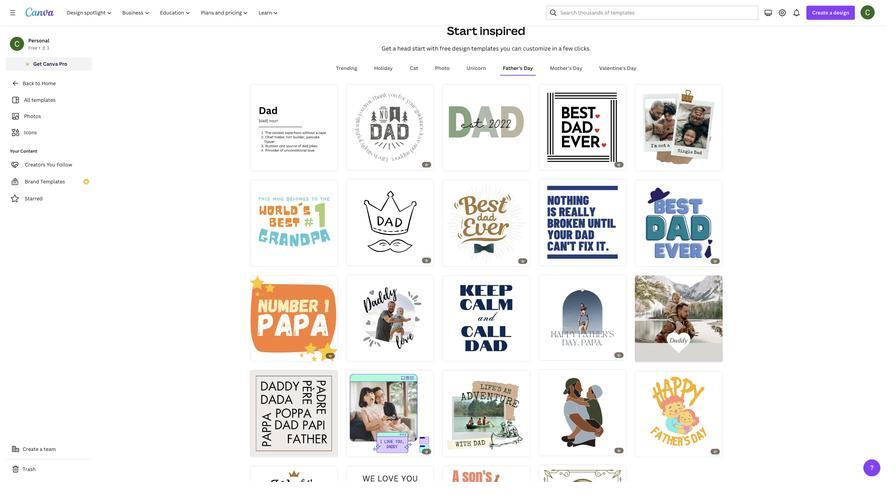 Task type: locate. For each thing, give the bounding box(es) containing it.
black simple photo father's day mug image
[[346, 466, 434, 483]]

templates down "start inspired"
[[471, 45, 499, 52]]

1 horizontal spatial get
[[382, 45, 391, 52]]

2
[[551, 257, 554, 263], [263, 449, 265, 454], [455, 449, 457, 454]]

of for green brown and blue boat rugged scrapbook business father's day mug image
[[450, 449, 454, 454]]

cat
[[410, 65, 418, 71]]

0 vertical spatial create
[[812, 9, 829, 16]]

orange and white cute father's day mug image
[[635, 371, 723, 457]]

None search field
[[546, 6, 759, 20]]

1 of 2
[[544, 257, 554, 263], [255, 449, 265, 454], [447, 449, 457, 454]]

mother's day button
[[547, 62, 585, 75]]

1 of 2 link
[[539, 179, 626, 266], [250, 370, 338, 457], [442, 370, 530, 457]]

get
[[382, 45, 391, 52], [33, 61, 42, 67]]

purple pink gamer girl tech ui father's day mug image
[[346, 371, 434, 457]]

head
[[397, 45, 411, 52]]

create a design button
[[807, 6, 855, 20]]

valentine's day
[[599, 65, 637, 71]]

0 vertical spatial get
[[382, 45, 391, 52]]

get left the head
[[382, 45, 391, 52]]

3 day from the left
[[627, 65, 637, 71]]

all
[[24, 97, 30, 103]]

day
[[524, 65, 533, 71], [573, 65, 582, 71], [627, 65, 637, 71]]

day right mother's
[[573, 65, 582, 71]]

2 horizontal spatial 1 of 2 link
[[539, 179, 626, 266]]

0 horizontal spatial of
[[258, 449, 262, 454]]

get canva pro
[[33, 61, 67, 67]]

few
[[563, 45, 573, 52]]

1 day from the left
[[524, 65, 533, 71]]

0 horizontal spatial 2
[[263, 449, 265, 454]]

1 vertical spatial create
[[23, 446, 39, 453]]

1 horizontal spatial day
[[573, 65, 582, 71]]

2 day from the left
[[573, 65, 582, 71]]

back
[[23, 80, 34, 87]]

day for valentine's day
[[627, 65, 637, 71]]

get inside button
[[33, 61, 42, 67]]

design inside dropdown button
[[834, 9, 849, 16]]

day right father's
[[524, 65, 533, 71]]

1 horizontal spatial templates
[[471, 45, 499, 52]]

1
[[47, 45, 49, 51], [544, 257, 546, 263], [255, 449, 257, 454], [447, 449, 449, 454]]

day right valentine's
[[627, 65, 637, 71]]

no. 1 dad vintage circle badge father's day mug image
[[346, 84, 434, 170]]

0 horizontal spatial create
[[23, 446, 39, 453]]

create
[[812, 9, 829, 16], [23, 446, 39, 453]]

creators you follow link
[[6, 158, 92, 172]]

2 for green brown and blue boat rugged scrapbook business father's day mug image
[[455, 449, 457, 454]]

0 vertical spatial design
[[834, 9, 849, 16]]

0 vertical spatial templates
[[471, 45, 499, 52]]

creators
[[25, 161, 45, 168]]

with
[[427, 45, 438, 52]]

father's day
[[503, 65, 533, 71]]

photo
[[435, 65, 450, 71]]

0 horizontal spatial templates
[[31, 97, 56, 103]]

0 horizontal spatial day
[[524, 65, 533, 71]]

can
[[512, 45, 522, 52]]

starred
[[25, 195, 43, 202]]

create for create a team
[[23, 446, 39, 453]]

0 horizontal spatial 1 of 2 link
[[250, 370, 338, 457]]

trash link
[[6, 463, 92, 477]]

mother's day
[[550, 65, 582, 71]]

1 horizontal spatial 1 of 2 link
[[442, 370, 530, 457]]

cat button
[[407, 62, 421, 75]]

1 of 2 for black beige modern nicknames father's day typography mug image
[[255, 449, 265, 454]]

you
[[500, 45, 510, 52]]

templates
[[471, 45, 499, 52], [31, 97, 56, 103]]

a
[[830, 9, 832, 16], [393, 45, 396, 52], [559, 45, 562, 52], [40, 446, 42, 453]]

create inside dropdown button
[[812, 9, 829, 16]]

get a head start with free design templates you can customize in a few clicks.
[[382, 45, 591, 52]]

a inside dropdown button
[[830, 9, 832, 16]]

design left christina overa icon
[[834, 9, 849, 16]]

day for mother's day
[[573, 65, 582, 71]]

templates right all
[[31, 97, 56, 103]]

follow
[[57, 161, 72, 168]]

start
[[447, 23, 478, 38]]

creators you follow
[[25, 161, 72, 168]]

green black white simple modern typography custom father's day mug image
[[442, 84, 530, 171]]

1 horizontal spatial create
[[812, 9, 829, 16]]

grey blue cute father's day mug image
[[346, 275, 434, 361]]

of for blue saw minimal refined general father's day mug image
[[547, 257, 551, 263]]

photos link
[[10, 110, 88, 123]]

2 horizontal spatial day
[[627, 65, 637, 71]]

day for father's day
[[524, 65, 533, 71]]

holiday button
[[371, 62, 396, 75]]

0 horizontal spatial get
[[33, 61, 42, 67]]

2 horizontal spatial 1 of 2
[[544, 257, 554, 263]]

design right free
[[452, 45, 470, 52]]

1 horizontal spatial design
[[834, 9, 849, 16]]

blue coffee polished vintage general father's day mug image
[[442, 275, 530, 362]]

back to home link
[[6, 76, 92, 91]]

blue father's day inspiring quote mug image
[[539, 275, 626, 361]]

1 vertical spatial get
[[33, 61, 42, 67]]

green brown and blue boat rugged scrapbook business father's day mug image
[[442, 371, 530, 457]]

best dad ever happy fathers day present mug image
[[539, 84, 626, 170]]

1 horizontal spatial 1 of 2
[[447, 449, 457, 454]]

create a team button
[[6, 443, 92, 457]]

1 horizontal spatial 2
[[455, 449, 457, 454]]

of for black beige modern nicknames father's day typography mug image
[[258, 449, 262, 454]]

pro
[[59, 61, 67, 67]]

home
[[42, 80, 56, 87]]

a inside button
[[40, 446, 42, 453]]

1 vertical spatial design
[[452, 45, 470, 52]]

black white minimalist dictionary photo father's day mug image
[[250, 84, 338, 171]]

personal
[[28, 37, 49, 44]]

1 for the rightmost 1 of 2 'link'
[[544, 257, 546, 263]]

0 horizontal spatial design
[[452, 45, 470, 52]]

design
[[834, 9, 849, 16], [452, 45, 470, 52]]

1 horizontal spatial of
[[450, 449, 454, 454]]

get left canva on the left top of page
[[33, 61, 42, 67]]

of
[[547, 257, 551, 263], [258, 449, 262, 454], [450, 449, 454, 454]]

brand templates link
[[6, 175, 92, 189]]

•
[[39, 45, 40, 51]]

trending button
[[333, 62, 360, 75]]

brown paper rugged scrapbook general father's day mug image
[[635, 84, 723, 171]]

2 horizontal spatial 2
[[551, 257, 554, 263]]

your
[[10, 148, 19, 154]]

1 of 2 for green brown and blue boat rugged scrapbook business father's day mug image
[[447, 449, 457, 454]]

1 vertical spatial templates
[[31, 97, 56, 103]]

0 horizontal spatial 1 of 2
[[255, 449, 265, 454]]

start inspired
[[447, 23, 525, 38]]

create a team
[[23, 446, 56, 453]]

2 horizontal spatial of
[[547, 257, 551, 263]]

create a design
[[812, 9, 849, 16]]

mother's
[[550, 65, 572, 71]]

create inside button
[[23, 446, 39, 453]]

holiday
[[374, 65, 393, 71]]

starred link
[[6, 192, 92, 206]]



Task type: vqa. For each thing, say whether or not it's contained in the screenshot.
topmost schedule
no



Task type: describe. For each thing, give the bounding box(es) containing it.
brown frame polished vintage general father's day mug image
[[539, 466, 626, 483]]

unicorn
[[467, 65, 486, 71]]

free •
[[28, 45, 40, 51]]

all templates
[[24, 97, 56, 103]]

to
[[35, 80, 40, 87]]

Search search field
[[561, 6, 754, 19]]

in
[[552, 45, 557, 52]]

a for head
[[393, 45, 396, 52]]

inspired
[[480, 23, 525, 38]]

team
[[44, 446, 56, 453]]

canva
[[43, 61, 58, 67]]

blue minimalist shades of best dad ever father's day mug image
[[635, 180, 723, 267]]

a for team
[[40, 446, 42, 453]]

free
[[28, 45, 37, 51]]

you
[[47, 161, 55, 168]]

gold creative world's best dad father's day mug image
[[250, 466, 338, 483]]

a son's first hero and a daugther's first love father's day mug image
[[442, 466, 530, 483]]

icons
[[24, 129, 37, 136]]

1 of 2 for blue saw minimal refined general father's day mug image
[[544, 257, 554, 263]]

customize
[[523, 45, 551, 52]]

all templates link
[[10, 93, 88, 107]]

1 for 1 of 2 'link' for a son's first hero and a daugther's first love father's day mug image
[[447, 449, 449, 454]]

icons link
[[10, 126, 88, 139]]

get canva pro button
[[6, 57, 92, 71]]

1 for 1 of 2 'link' associated with gold creative world's best dad father's day mug image
[[255, 449, 257, 454]]

create for create a design
[[812, 9, 829, 16]]

start
[[412, 45, 425, 52]]

black beige modern nicknames father's day typography mug image
[[250, 371, 338, 457]]

father's
[[503, 65, 523, 71]]

photos
[[24, 113, 41, 120]]

2 for black beige modern nicknames father's day typography mug image
[[263, 449, 265, 454]]

white grey photo simple heart father's day mug image
[[635, 276, 723, 362]]

brand
[[25, 178, 39, 185]]

1 of 2 link for a son's first hero and a daugther's first love father's day mug image
[[442, 370, 530, 457]]

trash
[[23, 466, 36, 473]]

happy father's day number 1 papa mug image
[[250, 275, 338, 362]]

orange green and turquoise award ribbon kiddie crafty family father's day mug image
[[250, 180, 338, 267]]

1 of 2 link for gold creative world's best dad father's day mug image
[[250, 370, 338, 457]]

back to home
[[23, 80, 56, 87]]

brand templates
[[25, 178, 65, 185]]

valentine's day button
[[597, 62, 639, 75]]

your content
[[10, 148, 37, 154]]

blue saw minimal refined general father's day mug image
[[539, 179, 626, 266]]

get for get canva pro
[[33, 61, 42, 67]]

father's day button
[[500, 62, 536, 75]]

get for get a head start with free design templates you can customize in a few clicks.
[[382, 45, 391, 52]]

clicks.
[[574, 45, 591, 52]]

superhero dad father's day mug image
[[539, 370, 626, 456]]

trending
[[336, 65, 357, 71]]

templates
[[40, 178, 65, 185]]

content
[[20, 148, 37, 154]]

photo button
[[432, 62, 453, 75]]

christina overa image
[[861, 5, 875, 19]]

black illustrated father's day mug image
[[346, 179, 434, 266]]

unicorn button
[[464, 62, 489, 75]]

top level navigation element
[[62, 6, 284, 20]]

gold vintage father's day quote mug image
[[442, 180, 530, 267]]

free
[[440, 45, 451, 52]]

valentine's
[[599, 65, 626, 71]]

2 for blue saw minimal refined general father's day mug image
[[551, 257, 554, 263]]

a for design
[[830, 9, 832, 16]]



